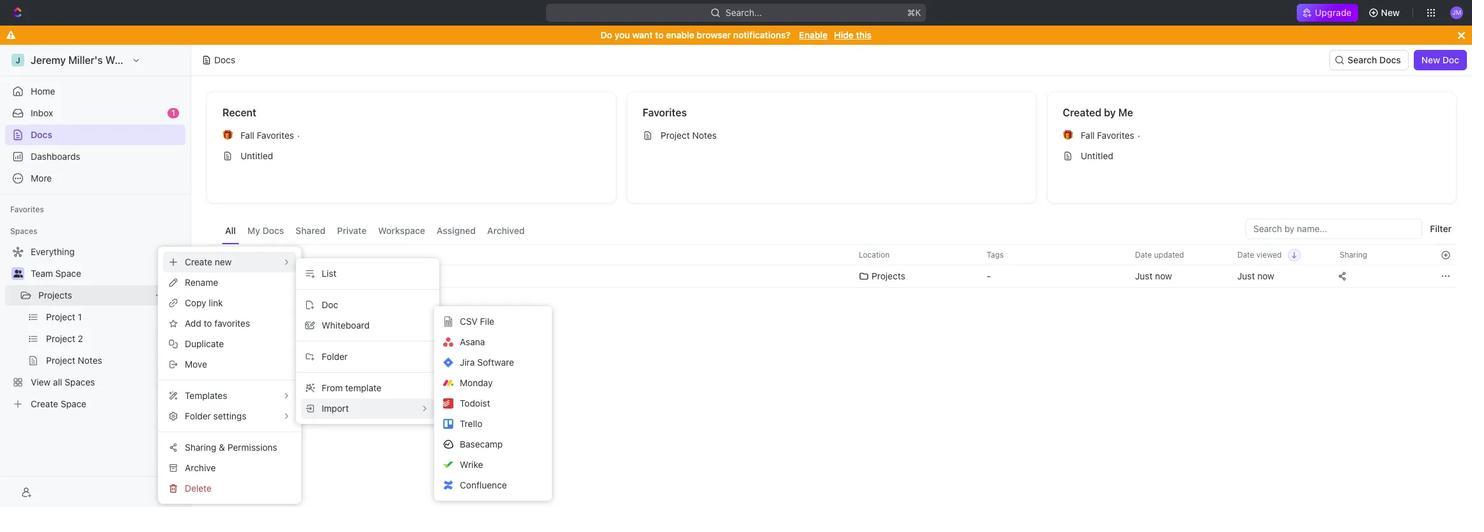 Task type: vqa. For each thing, say whether or not it's contained in the screenshot.
second 'Just now' from right
yes



Task type: describe. For each thing, give the bounding box(es) containing it.
inbox
[[31, 107, 53, 118]]

csv file
[[460, 316, 494, 327]]

from template
[[322, 382, 382, 393]]

user group image
[[13, 270, 23, 278]]

sharing for sharing & permissions
[[185, 442, 216, 453]]

favorites
[[214, 318, 250, 329]]

want
[[632, 29, 653, 40]]

fall favorites • for recent
[[240, 130, 301, 141]]

project notes inside row
[[237, 271, 294, 281]]

jira
[[460, 357, 475, 368]]

docs up the recent
[[214, 54, 235, 65]]

updated
[[1154, 250, 1184, 259]]

upgrade link
[[1297, 4, 1358, 22]]

created
[[1063, 107, 1102, 118]]

notifications?
[[733, 29, 791, 40]]

whiteboard
[[322, 320, 370, 331]]

docs inside "link"
[[31, 129, 52, 140]]

rename link
[[163, 272, 296, 293]]

dashboards link
[[5, 146, 185, 167]]

permissions
[[227, 442, 277, 453]]

notes inside row
[[269, 271, 294, 281]]

wrike button
[[439, 455, 547, 475]]

csv file button
[[439, 311, 547, 332]]

home link
[[5, 81, 185, 102]]

date for date updated
[[1135, 250, 1152, 259]]

csv
[[460, 316, 478, 327]]

new for new doc
[[1422, 54, 1440, 65]]

my docs button
[[244, 219, 287, 244]]

home
[[31, 86, 55, 97]]

sidebar navigation
[[0, 45, 191, 507]]

monday button
[[439, 373, 547, 393]]

-
[[987, 271, 991, 281]]

5
[[309, 271, 315, 281]]

doc inside button
[[1443, 54, 1459, 65]]

folder
[[322, 351, 348, 362]]

do you want to enable browser notifications? enable hide this
[[601, 29, 872, 40]]

0 vertical spatial project
[[661, 130, 690, 141]]

⌘k
[[907, 7, 921, 18]]

sharing for sharing
[[1340, 250, 1368, 259]]

dashboards
[[31, 151, 80, 162]]

copy
[[185, 297, 206, 308]]

date viewed
[[1238, 250, 1282, 259]]

duplicate
[[185, 338, 224, 349]]

delete
[[185, 483, 212, 494]]

create new button
[[163, 252, 296, 272]]

search
[[1348, 54, 1377, 65]]

all button
[[222, 219, 239, 244]]

by
[[1104, 107, 1116, 118]]

private button
[[334, 219, 370, 244]]

archived button
[[484, 219, 528, 244]]

hide
[[834, 29, 854, 40]]

create new link
[[163, 252, 296, 272]]

copy link
[[185, 297, 223, 308]]

new
[[215, 256, 232, 267]]

doc inside button
[[322, 299, 338, 310]]

tree inside sidebar navigation
[[5, 242, 185, 414]]

wrike
[[460, 459, 483, 470]]

date updated button
[[1128, 245, 1192, 265]]

search...
[[726, 7, 762, 18]]

workspace
[[378, 225, 425, 236]]

spaces
[[10, 226, 37, 236]]

search docs button
[[1330, 50, 1409, 70]]

jira software button
[[439, 352, 547, 373]]

project notes link
[[638, 125, 1026, 146]]

doc button
[[301, 295, 434, 315]]

docs right search
[[1380, 54, 1401, 65]]

untitled link for created by me
[[1058, 146, 1446, 166]]

all
[[225, 225, 236, 236]]

fall for recent
[[240, 130, 254, 141]]

add
[[185, 318, 201, 329]]

duplicate link
[[163, 334, 296, 354]]

assigned
[[437, 225, 476, 236]]

copy link link
[[163, 293, 296, 313]]

archive
[[185, 462, 216, 473]]

asana button
[[439, 332, 547, 352]]

projects inside "tree"
[[38, 290, 72, 301]]

untitled for created by me
[[1081, 150, 1114, 161]]

tags
[[987, 250, 1004, 259]]

from template button
[[301, 378, 434, 398]]



Task type: locate. For each thing, give the bounding box(es) containing it.
Search by name... text field
[[1254, 219, 1415, 239]]

favorites inside 'button'
[[10, 205, 44, 214]]

new up search docs
[[1381, 7, 1400, 18]]

file
[[480, 316, 494, 327]]

0 horizontal spatial just now
[[1135, 271, 1172, 281]]

untitled down created by me
[[1081, 150, 1114, 161]]

column header
[[207, 244, 221, 265]]

1 fall from the left
[[240, 130, 254, 141]]

date left viewed
[[1238, 250, 1254, 259]]

team space link
[[31, 264, 183, 284]]

to right want
[[655, 29, 664, 40]]

tree containing team space
[[5, 242, 185, 414]]

• for recent
[[297, 130, 301, 140]]

2 • from the left
[[1137, 130, 1141, 140]]

me
[[1118, 107, 1133, 118]]

date viewed button
[[1230, 245, 1301, 265]]

🎁 for created by me
[[1063, 130, 1073, 140]]

🎁 for recent
[[223, 130, 233, 140]]

fall favorites • down the recent
[[240, 130, 301, 141]]

1 vertical spatial sharing
[[185, 442, 216, 453]]

cell
[[207, 265, 221, 288]]

2 🎁 from the left
[[1063, 130, 1073, 140]]

just now down date updated button on the right of page
[[1135, 271, 1172, 281]]

2 untitled from the left
[[1081, 150, 1114, 161]]

0 vertical spatial project notes
[[661, 130, 717, 141]]

0 horizontal spatial project notes
[[237, 271, 294, 281]]

1 horizontal spatial projects
[[872, 271, 905, 281]]

to right 'add'
[[204, 318, 212, 329]]

import button
[[301, 398, 434, 419]]

my docs
[[247, 225, 284, 236]]

new doc
[[1422, 54, 1459, 65]]

fall favorites • for created by me
[[1081, 130, 1141, 141]]

2 just from the left
[[1238, 271, 1255, 281]]

jira software
[[460, 357, 514, 368]]

basecamp button
[[439, 434, 547, 455]]

0 vertical spatial new
[[1381, 7, 1400, 18]]

1 untitled link from the left
[[217, 146, 606, 166]]

viewed
[[1257, 250, 1282, 259]]

new right search docs
[[1422, 54, 1440, 65]]

0 horizontal spatial 🎁
[[223, 130, 233, 140]]

tab list
[[222, 219, 528, 244]]

1 just now from the left
[[1135, 271, 1172, 281]]

sharing up archive
[[185, 442, 216, 453]]

1 just from the left
[[1135, 271, 1153, 281]]

0 horizontal spatial now
[[1155, 271, 1172, 281]]

fall down the recent
[[240, 130, 254, 141]]

row
[[207, 244, 1457, 265], [207, 264, 1457, 289]]

just down date viewed
[[1238, 271, 1255, 281]]

0 horizontal spatial notes
[[269, 271, 294, 281]]

1 untitled from the left
[[240, 150, 273, 161]]

1 horizontal spatial fall favorites •
[[1081, 130, 1141, 141]]

now down date updated button on the right of page
[[1155, 271, 1172, 281]]

1 horizontal spatial •
[[1137, 130, 1141, 140]]

0 horizontal spatial fall
[[240, 130, 254, 141]]

rename
[[185, 277, 218, 288]]

0 horizontal spatial •
[[297, 130, 301, 140]]

1 horizontal spatial untitled link
[[1058, 146, 1446, 166]]

my
[[247, 225, 260, 236]]

1 horizontal spatial just
[[1238, 271, 1255, 281]]

0 horizontal spatial project
[[237, 271, 267, 281]]

1 • from the left
[[297, 130, 301, 140]]

move
[[185, 359, 207, 370]]

private
[[337, 225, 367, 236]]

doc
[[1443, 54, 1459, 65], [322, 299, 338, 310]]

project inside row
[[237, 271, 267, 281]]

projects link
[[38, 285, 150, 306]]

just down date updated button on the right of page
[[1135, 271, 1153, 281]]

1 horizontal spatial project
[[661, 130, 690, 141]]

whiteboard button
[[301, 315, 434, 336]]

0 horizontal spatial new
[[1381, 7, 1400, 18]]

team
[[31, 268, 53, 279]]

0 vertical spatial doc
[[1443, 54, 1459, 65]]

archived
[[487, 225, 525, 236]]

0 horizontal spatial untitled link
[[217, 146, 606, 166]]

new inside button
[[1381, 7, 1400, 18]]

0 vertical spatial to
[[655, 29, 664, 40]]

tab list containing all
[[222, 219, 528, 244]]

location
[[859, 250, 890, 259]]

recent
[[223, 107, 256, 118]]

just now down date viewed
[[1238, 271, 1275, 281]]

1 vertical spatial to
[[204, 318, 212, 329]]

tree
[[5, 242, 185, 414]]

2 now from the left
[[1258, 271, 1275, 281]]

name
[[224, 250, 245, 259]]

row containing project notes
[[207, 264, 1457, 289]]

favorites
[[643, 107, 687, 118], [257, 130, 294, 141], [1097, 130, 1134, 141], [10, 205, 44, 214]]

untitled for recent
[[240, 150, 273, 161]]

1 horizontal spatial to
[[655, 29, 664, 40]]

todoist button
[[439, 393, 547, 414]]

archive link
[[163, 458, 296, 478]]

upgrade
[[1315, 7, 1352, 18]]

0 horizontal spatial projects
[[38, 290, 72, 301]]

fall down created
[[1081, 130, 1095, 141]]

2 untitled link from the left
[[1058, 146, 1446, 166]]

assigned button
[[434, 219, 479, 244]]

docs link
[[5, 125, 185, 145]]

0 vertical spatial notes
[[692, 130, 717, 141]]

2 date from the left
[[1238, 250, 1254, 259]]

0 horizontal spatial sharing
[[185, 442, 216, 453]]

0 vertical spatial projects
[[872, 271, 905, 281]]

date
[[1135, 250, 1152, 259], [1238, 250, 1254, 259]]

project
[[661, 130, 690, 141], [237, 271, 267, 281]]

shared button
[[292, 219, 329, 244]]

projects down location at the right of the page
[[872, 271, 905, 281]]

notes
[[692, 130, 717, 141], [269, 271, 294, 281]]

confluence button
[[439, 475, 547, 496]]

now down date viewed button
[[1258, 271, 1275, 281]]

new button
[[1363, 3, 1408, 23]]

delete link
[[163, 478, 296, 499]]

2 fall favorites • from the left
[[1081, 130, 1141, 141]]

•
[[297, 130, 301, 140], [1137, 130, 1141, 140]]

fall for created by me
[[1081, 130, 1095, 141]]

1 horizontal spatial untitled
[[1081, 150, 1114, 161]]

created by me
[[1063, 107, 1133, 118]]

todoist
[[460, 398, 490, 409]]

untitled link
[[217, 146, 606, 166], [1058, 146, 1446, 166]]

🎁 down the recent
[[223, 130, 233, 140]]

team space
[[31, 268, 81, 279]]

0 horizontal spatial doc
[[322, 299, 338, 310]]

table containing project notes
[[207, 244, 1457, 289]]

1 horizontal spatial fall
[[1081, 130, 1095, 141]]

row containing name
[[207, 244, 1457, 265]]

1 horizontal spatial new
[[1422, 54, 1440, 65]]

project notes
[[661, 130, 717, 141], [237, 271, 294, 281]]

&
[[219, 442, 225, 453]]

1 vertical spatial project
[[237, 271, 267, 281]]

1 horizontal spatial doc
[[1443, 54, 1459, 65]]

1
[[171, 108, 175, 118]]

sharing & permissions link
[[163, 437, 296, 458]]

1 vertical spatial new
[[1422, 54, 1440, 65]]

workspace button
[[375, 219, 428, 244]]

0 horizontal spatial fall favorites •
[[240, 130, 301, 141]]

🎁 down created
[[1063, 130, 1073, 140]]

untitled link for recent
[[217, 146, 606, 166]]

0 horizontal spatial to
[[204, 318, 212, 329]]

this
[[856, 29, 872, 40]]

monday
[[460, 377, 493, 388]]

1 date from the left
[[1135, 250, 1152, 259]]

1 vertical spatial doc
[[322, 299, 338, 310]]

table
[[207, 244, 1457, 289]]

0 vertical spatial sharing
[[1340, 250, 1368, 259]]

asana
[[460, 336, 485, 347]]

date for date viewed
[[1238, 250, 1254, 259]]

sharing down search by name... text box
[[1340, 250, 1368, 259]]

1 vertical spatial projects
[[38, 290, 72, 301]]

sharing inside row
[[1340, 250, 1368, 259]]

add to favorites
[[185, 318, 250, 329]]

docs right the 'my' at the top
[[263, 225, 284, 236]]

0 horizontal spatial date
[[1135, 250, 1152, 259]]

1 horizontal spatial just now
[[1238, 271, 1275, 281]]

new for new
[[1381, 7, 1400, 18]]

2 row from the top
[[207, 264, 1457, 289]]

0 horizontal spatial just
[[1135, 271, 1153, 281]]

just
[[1135, 271, 1153, 281], [1238, 271, 1255, 281]]

1 horizontal spatial 🎁
[[1063, 130, 1073, 140]]

add to favorites link
[[163, 313, 296, 334]]

1 horizontal spatial now
[[1258, 271, 1275, 281]]

list button
[[301, 264, 434, 284]]

1 now from the left
[[1155, 271, 1172, 281]]

1 vertical spatial notes
[[269, 271, 294, 281]]

projects inside row
[[872, 271, 905, 281]]

software
[[477, 357, 514, 368]]

do
[[601, 29, 612, 40]]

basecamp
[[460, 439, 503, 450]]

date left updated
[[1135, 250, 1152, 259]]

1 horizontal spatial notes
[[692, 130, 717, 141]]

• for created by me
[[1137, 130, 1141, 140]]

enable
[[666, 29, 694, 40]]

1 🎁 from the left
[[223, 130, 233, 140]]

1 vertical spatial project notes
[[237, 271, 294, 281]]

1 row from the top
[[207, 244, 1457, 265]]

2 fall from the left
[[1081, 130, 1095, 141]]

projects down team space
[[38, 290, 72, 301]]

list
[[322, 268, 337, 279]]

new inside button
[[1422, 54, 1440, 65]]

folder button
[[301, 347, 434, 367]]

projects
[[872, 271, 905, 281], [38, 290, 72, 301]]

fall favorites • down by
[[1081, 130, 1141, 141]]

trello
[[460, 418, 483, 429]]

1 horizontal spatial sharing
[[1340, 250, 1368, 259]]

sharing & permissions
[[185, 442, 277, 453]]

confluence
[[460, 480, 507, 491]]

create new
[[185, 256, 232, 267]]

you
[[615, 29, 630, 40]]

project notes inside project notes link
[[661, 130, 717, 141]]

date updated
[[1135, 250, 1184, 259]]

docs down inbox
[[31, 129, 52, 140]]

1 fall favorites • from the left
[[240, 130, 301, 141]]

move link
[[163, 354, 296, 375]]

to inside "link"
[[204, 318, 212, 329]]

2 just now from the left
[[1238, 271, 1275, 281]]

new
[[1381, 7, 1400, 18], [1422, 54, 1440, 65]]

untitled down the recent
[[240, 150, 273, 161]]

1 horizontal spatial project notes
[[661, 130, 717, 141]]

1 horizontal spatial date
[[1238, 250, 1254, 259]]

browser
[[697, 29, 731, 40]]

sharing
[[1340, 250, 1368, 259], [185, 442, 216, 453]]

fall favorites •
[[240, 130, 301, 141], [1081, 130, 1141, 141]]

just now
[[1135, 271, 1172, 281], [1238, 271, 1275, 281]]

0 horizontal spatial untitled
[[240, 150, 273, 161]]

favorites button
[[5, 202, 49, 217]]



